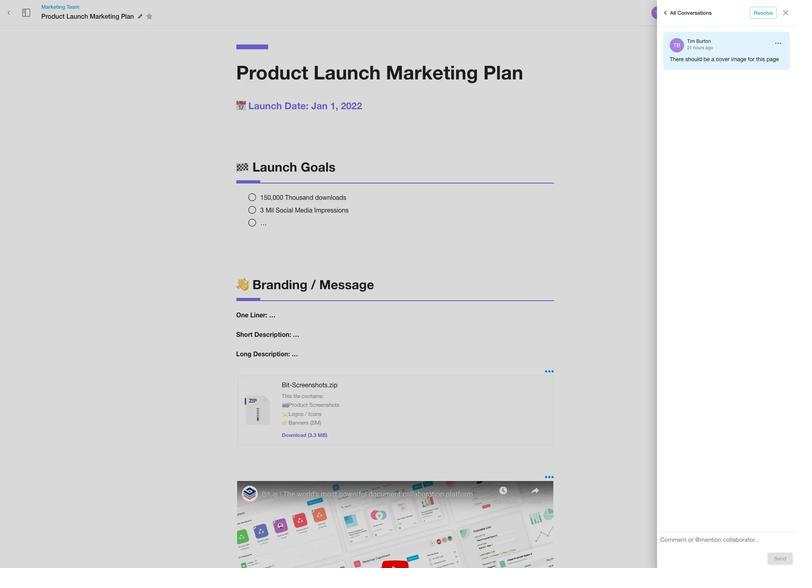 Task type: locate. For each thing, give the bounding box(es) containing it.
🏁 launch goals
[[236, 159, 336, 174]]

launch right 📅
[[248, 100, 282, 111]]

there
[[670, 56, 684, 62]]

description:
[[254, 331, 291, 338], [253, 350, 290, 358]]

resolve
[[754, 9, 773, 16]]

0 vertical spatial tb
[[655, 10, 661, 15]]

1 horizontal spatial plan
[[483, 61, 523, 83]]

… up the long description: …
[[293, 331, 299, 338]]

0 vertical spatial marketing
[[41, 4, 65, 10]]

this
[[282, 393, 292, 399]]

thousand
[[285, 194, 313, 201]]

1 horizontal spatial /
[[311, 277, 316, 292]]

be
[[704, 56, 710, 62]]

📅 launch date: jan 1, 2022
[[236, 100, 362, 111]]

/ inside this file contains: 📷product screenshots ⭐️logos / icons 👉banners (sm)
[[305, 411, 307, 417]]

… down 3
[[260, 219, 267, 226]]

… right liner:
[[269, 311, 275, 319]]

0 horizontal spatial plan
[[121, 12, 134, 20]]

📷product
[[282, 402, 308, 408]]

launch
[[66, 12, 88, 20], [314, 61, 381, 83], [248, 100, 282, 111], [252, 159, 297, 174]]

… up 'bit-'
[[292, 350, 298, 358]]

1 horizontal spatial tb
[[673, 42, 680, 48]]

1 horizontal spatial marketing
[[90, 12, 119, 20]]

150,000
[[260, 194, 283, 201]]

/ left message
[[311, 277, 316, 292]]

/
[[311, 277, 316, 292], [305, 411, 307, 417]]

description: down short description: …
[[253, 350, 290, 358]]

1 vertical spatial /
[[305, 411, 307, 417]]

page
[[767, 56, 779, 62]]

all conversations button
[[659, 6, 714, 19]]

hours
[[693, 45, 704, 50]]

file
[[293, 393, 300, 399]]

👉banners
[[282, 419, 309, 426]]

0 vertical spatial /
[[311, 277, 316, 292]]

1 vertical spatial plan
[[483, 61, 523, 83]]

0 vertical spatial product launch marketing plan
[[41, 12, 134, 20]]

marketing
[[41, 4, 65, 10], [90, 12, 119, 20], [386, 61, 478, 83]]

0 vertical spatial product
[[41, 12, 65, 20]]

one
[[236, 311, 249, 319]]

tb left all
[[655, 10, 661, 15]]

icons
[[308, 411, 322, 417]]

2 horizontal spatial marketing
[[386, 61, 478, 83]]

👋
[[236, 277, 249, 292]]

ago
[[706, 45, 713, 50]]

description: up the long description: …
[[254, 331, 291, 338]]

launch up 2022
[[314, 61, 381, 83]]

(3.3
[[308, 432, 316, 438]]

0 horizontal spatial product
[[41, 12, 65, 20]]

…
[[260, 219, 267, 226], [269, 311, 275, 319], [293, 331, 299, 338], [292, 350, 298, 358]]

… for one liner: …
[[269, 311, 275, 319]]

1 vertical spatial tb
[[673, 42, 680, 48]]

tb
[[655, 10, 661, 15], [673, 42, 680, 48]]

bit-
[[282, 381, 292, 388]]

1 vertical spatial description:
[[253, 350, 290, 358]]

0 horizontal spatial product launch marketing plan
[[41, 12, 134, 20]]

tb left 21
[[673, 42, 680, 48]]

0 horizontal spatial tb
[[655, 10, 661, 15]]

more
[[762, 9, 774, 16]]

download
[[282, 432, 306, 438]]

tb inside button
[[655, 10, 661, 15]]

1 horizontal spatial product
[[236, 61, 308, 83]]

0 horizontal spatial /
[[305, 411, 307, 417]]

1 vertical spatial product launch marketing plan
[[236, 61, 523, 83]]

one liner: …
[[236, 311, 275, 319]]

impressions
[[314, 207, 349, 214]]

jan
[[311, 100, 328, 111]]

/ left icons
[[305, 411, 307, 417]]

… for long description: …
[[292, 350, 298, 358]]

plan
[[121, 12, 134, 20], [483, 61, 523, 83]]

product launch marketing plan
[[41, 12, 134, 20], [236, 61, 523, 83]]

short
[[236, 331, 253, 338]]

image
[[731, 56, 746, 62]]

description: for long
[[253, 350, 290, 358]]

0 vertical spatial description:
[[254, 331, 291, 338]]

launch up 150,000
[[252, 159, 297, 174]]

… for short description: …
[[293, 331, 299, 338]]

🏁
[[236, 159, 249, 174]]

marketing team
[[41, 4, 79, 10]]

1 vertical spatial product
[[236, 61, 308, 83]]

launch down team
[[66, 12, 88, 20]]

should
[[685, 56, 702, 62]]

short description: …
[[236, 331, 299, 338]]

product
[[41, 12, 65, 20], [236, 61, 308, 83]]

tim
[[687, 39, 695, 44]]

1 vertical spatial marketing
[[90, 12, 119, 20]]



Task type: describe. For each thing, give the bounding box(es) containing it.
team
[[67, 4, 79, 10]]

there should be a cover image for this page
[[670, 56, 779, 62]]

for
[[748, 56, 755, 62]]

burton
[[696, 39, 711, 44]]

Comment or @mention collaborator... text field
[[660, 536, 793, 546]]

0 vertical spatial plan
[[121, 12, 134, 20]]

cover
[[716, 56, 730, 62]]

tim burton 21 hours ago
[[687, 39, 713, 50]]

2 vertical spatial marketing
[[386, 61, 478, 83]]

150,000 thousand downloads
[[260, 194, 346, 201]]

2022
[[341, 100, 362, 111]]

bit-screenshots.zip
[[282, 381, 338, 388]]

favorite image
[[145, 12, 154, 21]]

more button
[[755, 7, 781, 19]]

this file contains: 📷product screenshots ⭐️logos / icons 👉banners (sm)
[[282, 393, 339, 426]]

a
[[711, 56, 714, 62]]

long
[[236, 350, 251, 358]]

1 horizontal spatial product launch marketing plan
[[236, 61, 523, 83]]

3 mil social media impressions
[[260, 207, 349, 214]]

download (3.3 mb)
[[282, 432, 327, 438]]

resolve button
[[750, 7, 777, 19]]

social
[[276, 207, 293, 214]]

goals
[[301, 159, 336, 174]]

3
[[260, 207, 264, 214]]

21
[[687, 45, 692, 50]]

screenshots.zip
[[292, 381, 338, 388]]

marketing team link
[[41, 3, 155, 10]]

media
[[295, 207, 312, 214]]

download (3.3 mb) link
[[282, 432, 327, 438]]

this
[[756, 56, 765, 62]]

screenshots
[[309, 402, 339, 408]]

1,
[[330, 100, 338, 111]]

branding
[[252, 277, 307, 292]]

⭐️logos
[[282, 411, 304, 417]]

👋 branding / message
[[236, 277, 374, 292]]

contains:
[[302, 393, 324, 399]]

description: for short
[[254, 331, 291, 338]]

message
[[319, 277, 374, 292]]

conversations
[[678, 9, 712, 16]]

liner:
[[250, 311, 267, 319]]

mil
[[266, 207, 274, 214]]

date:
[[285, 100, 309, 111]]

all conversations
[[670, 9, 712, 16]]

📅
[[236, 100, 246, 111]]

(sm)
[[310, 419, 321, 426]]

0 horizontal spatial marketing
[[41, 4, 65, 10]]

mb)
[[318, 432, 327, 438]]

tb button
[[650, 5, 665, 20]]

all
[[670, 9, 676, 16]]

downloads
[[315, 194, 346, 201]]

long description: …
[[236, 350, 298, 358]]



Task type: vqa. For each thing, say whether or not it's contained in the screenshot.
Product Launch Marketing Plan
yes



